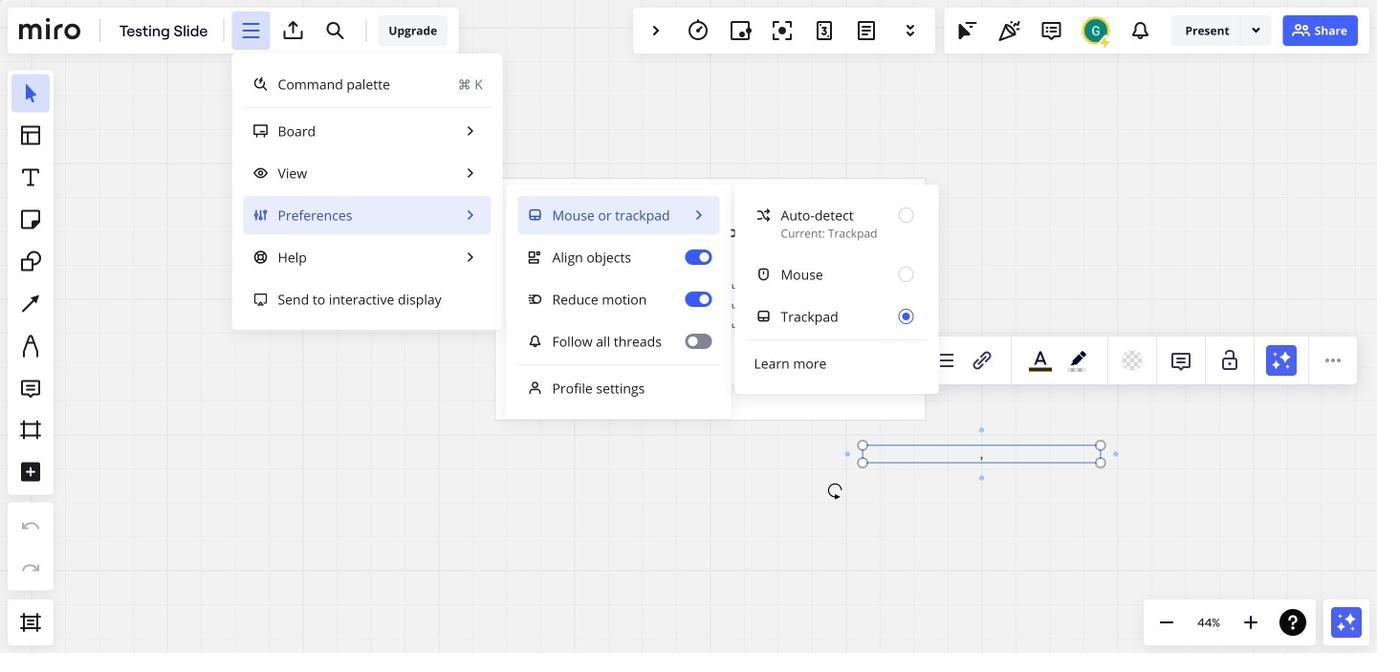 Task type: vqa. For each thing, say whether or not it's contained in the screenshot.
the bottom radio item
yes



Task type: locate. For each thing, give the bounding box(es) containing it.
export this board image
[[282, 19, 304, 42]]

1 vertical spatial radio item
[[746, 255, 927, 294]]

collaboration toolbar
[[633, 8, 935, 54]]

spagx image
[[1290, 19, 1313, 42], [1249, 22, 1264, 37], [1097, 35, 1113, 50], [971, 349, 994, 372], [1170, 349, 1192, 372], [1070, 351, 1087, 365], [1034, 351, 1047, 365], [1325, 353, 1341, 368], [1067, 368, 1090, 372]]

context menu toolbar
[[606, 337, 1357, 384]]

spagx image
[[253, 292, 268, 307], [624, 349, 646, 372], [1218, 349, 1241, 372], [934, 354, 953, 367], [819, 365, 828, 370]]

open frames image
[[19, 611, 42, 634]]

group
[[746, 196, 927, 336]]

0 vertical spatial radio item
[[746, 196, 927, 252]]

comment image
[[1040, 19, 1063, 42]]

reactions image
[[998, 19, 1021, 42]]

feed image
[[1129, 19, 1152, 42]]

radio item
[[746, 196, 927, 252], [746, 255, 927, 294], [746, 297, 927, 336]]

2 radio item from the top
[[746, 255, 927, 294]]

board toolbar
[[8, 8, 939, 419]]

3 radio item from the top
[[746, 297, 927, 336]]

2 vertical spatial radio item
[[746, 297, 927, 336]]

creation toolbar
[[8, 61, 54, 600]]

checkbox item
[[243, 65, 491, 103], [518, 238, 720, 276], [518, 280, 720, 318], [518, 322, 720, 361]]

1 radio item from the top
[[746, 196, 927, 252]]

menu item
[[243, 112, 491, 150], [243, 154, 491, 192], [243, 196, 491, 234], [518, 196, 720, 234], [243, 238, 491, 276], [243, 280, 491, 318], [518, 369, 720, 407]]



Task type: describe. For each thing, give the bounding box(es) containing it.
group inside board toolbar
[[746, 196, 927, 336]]

communication toolbar
[[944, 8, 1369, 54]]

main menu image
[[239, 19, 262, 42]]

hide apps image
[[645, 19, 667, 42]]

search image
[[324, 19, 347, 42]]

show collaborators' cursors image
[[956, 19, 979, 42]]



